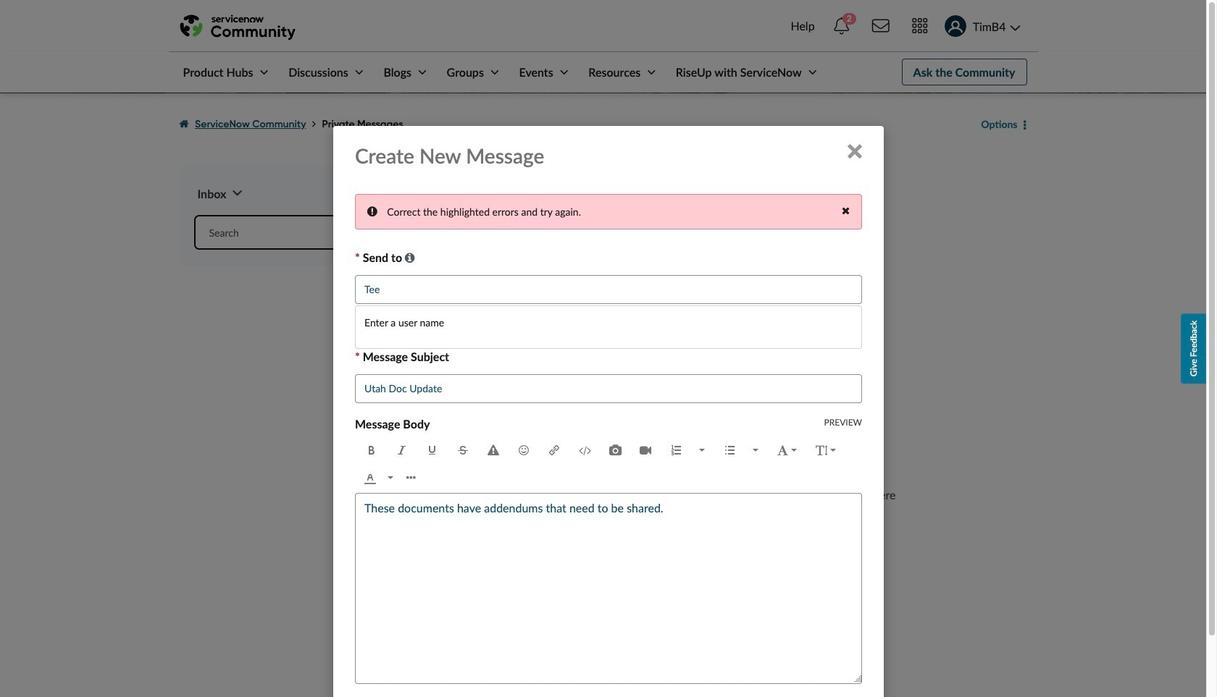 Task type: describe. For each thing, give the bounding box(es) containing it.
strikethrough image
[[457, 444, 469, 455]]

insert/edit code sample image
[[579, 444, 591, 455]]

Enter a user name text field
[[365, 280, 386, 299]]

italic image
[[396, 444, 408, 455]]

1 horizontal spatial numbered list image
[[699, 449, 705, 452]]

bold image
[[366, 444, 378, 455]]

bullet list image
[[753, 449, 759, 452]]

close image
[[848, 144, 862, 159]]

insert/edit link image
[[549, 444, 560, 455]]



Task type: locate. For each thing, give the bounding box(es) containing it.
text color image
[[388, 477, 394, 480]]

underline image
[[427, 444, 438, 455]]

insert video image
[[640, 444, 652, 455]]

bullet list image
[[724, 444, 736, 455]]

Search text field
[[194, 215, 433, 250]]

0 horizontal spatial numbered list image
[[670, 444, 682, 455]]

heading
[[355, 144, 544, 168]]

users who have disabled private messages will be removed from the send list and not receive a message image
[[405, 253, 415, 264]]

text color image
[[365, 471, 376, 483]]

list
[[179, 104, 972, 144]]

dialog
[[333, 126, 884, 698]]

menu bar
[[169, 52, 820, 92]]

insert a spoiler tag image
[[488, 444, 499, 455]]

expand toolbar image
[[407, 471, 418, 483]]

numbered list image right insert video icon
[[670, 444, 682, 455]]

None text field
[[355, 374, 862, 403]]

insert emoji image
[[518, 444, 530, 455]]

alert
[[355, 308, 862, 328]]

numbered list image
[[670, 444, 682, 455], [699, 449, 705, 452]]

numbered list image left bullet list image
[[699, 449, 705, 452]]

insert photos image
[[610, 444, 621, 455]]

group
[[356, 438, 845, 491], [357, 438, 508, 464], [510, 438, 539, 464], [540, 438, 660, 464], [662, 438, 768, 464], [398, 465, 427, 491], [851, 673, 864, 685]]



Task type: vqa. For each thing, say whether or not it's contained in the screenshot.
Facebook image
no



